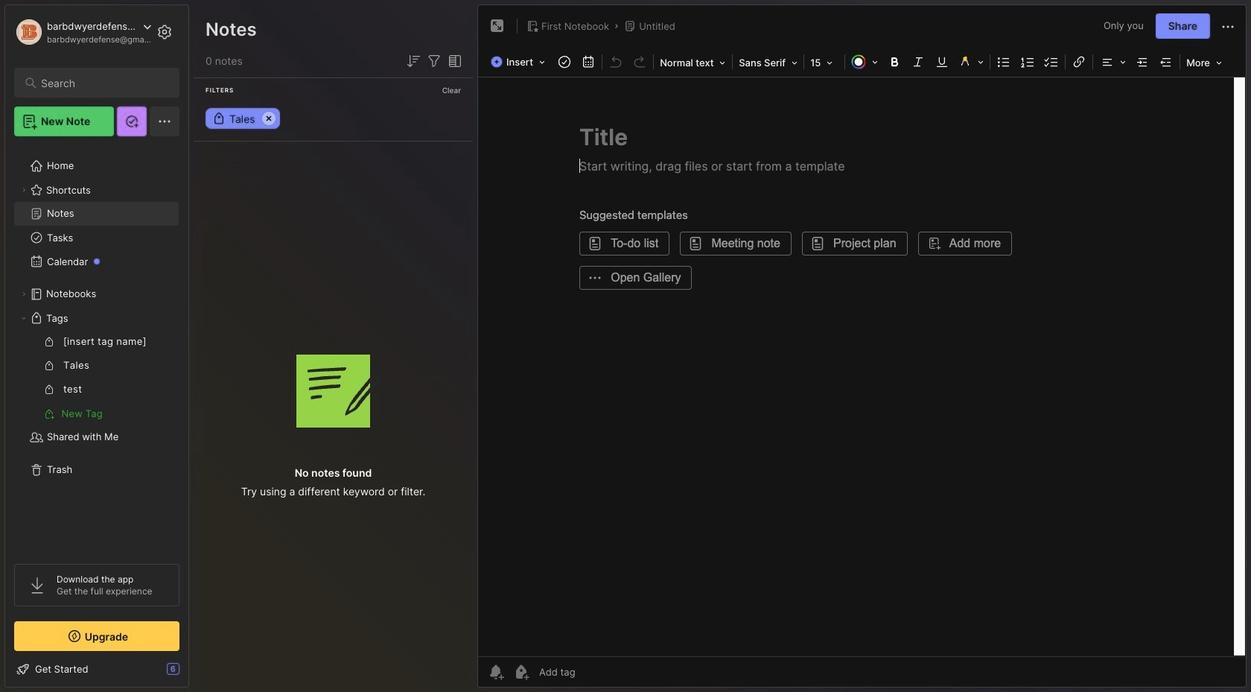 Task type: vqa. For each thing, say whether or not it's contained in the screenshot.
middle 200
no



Task type: describe. For each thing, give the bounding box(es) containing it.
underline image
[[932, 51, 953, 72]]

italic image
[[908, 51, 929, 72]]

Font size field
[[806, 52, 843, 73]]

add filters image
[[425, 52, 443, 70]]

numbered list image
[[1018, 51, 1038, 72]]

click to collapse image
[[188, 664, 199, 682]]

Heading level field
[[656, 52, 731, 73]]

bold image
[[884, 51, 905, 72]]

task image
[[554, 51, 575, 72]]

Help and Learning task checklist field
[[5, 657, 188, 681]]

expand notebooks image
[[19, 290, 28, 299]]

View options field
[[443, 52, 464, 70]]

indent image
[[1132, 51, 1153, 72]]

expand note image
[[489, 17, 507, 35]]

outdent image
[[1156, 51, 1177, 72]]

expand tags image
[[19, 314, 28, 323]]

add tag image
[[512, 663, 530, 681]]

group inside main element
[[14, 330, 179, 425]]

Note Editor text field
[[478, 77, 1246, 656]]

add a reminder image
[[487, 663, 505, 681]]

bulleted list image
[[994, 51, 1015, 72]]

Alignment field
[[1095, 51, 1131, 72]]

Search text field
[[41, 76, 166, 90]]

insert link image
[[1069, 51, 1090, 72]]



Task type: locate. For each thing, give the bounding box(es) containing it.
tree inside main element
[[5, 145, 188, 550]]

Insert field
[[487, 51, 553, 72]]

None search field
[[41, 74, 166, 92]]

Highlight field
[[954, 51, 989, 72]]

note window element
[[477, 4, 1247, 691]]

none search field inside main element
[[41, 74, 166, 92]]

Add tag field
[[538, 665, 650, 679]]

checklist image
[[1041, 51, 1062, 72]]

Sort options field
[[404, 52, 422, 70]]

Add filters field
[[425, 52, 443, 70]]

More actions field
[[1219, 17, 1237, 36]]

Font family field
[[735, 52, 802, 73]]

calendar event image
[[578, 51, 599, 72]]

Font color field
[[847, 51, 883, 72]]

settings image
[[156, 23, 174, 41]]

Account field
[[14, 17, 152, 47]]

group
[[14, 330, 179, 425]]

main element
[[0, 0, 194, 692]]

More field
[[1182, 52, 1227, 73]]

more actions image
[[1219, 18, 1237, 36]]

tree
[[5, 145, 188, 550]]



